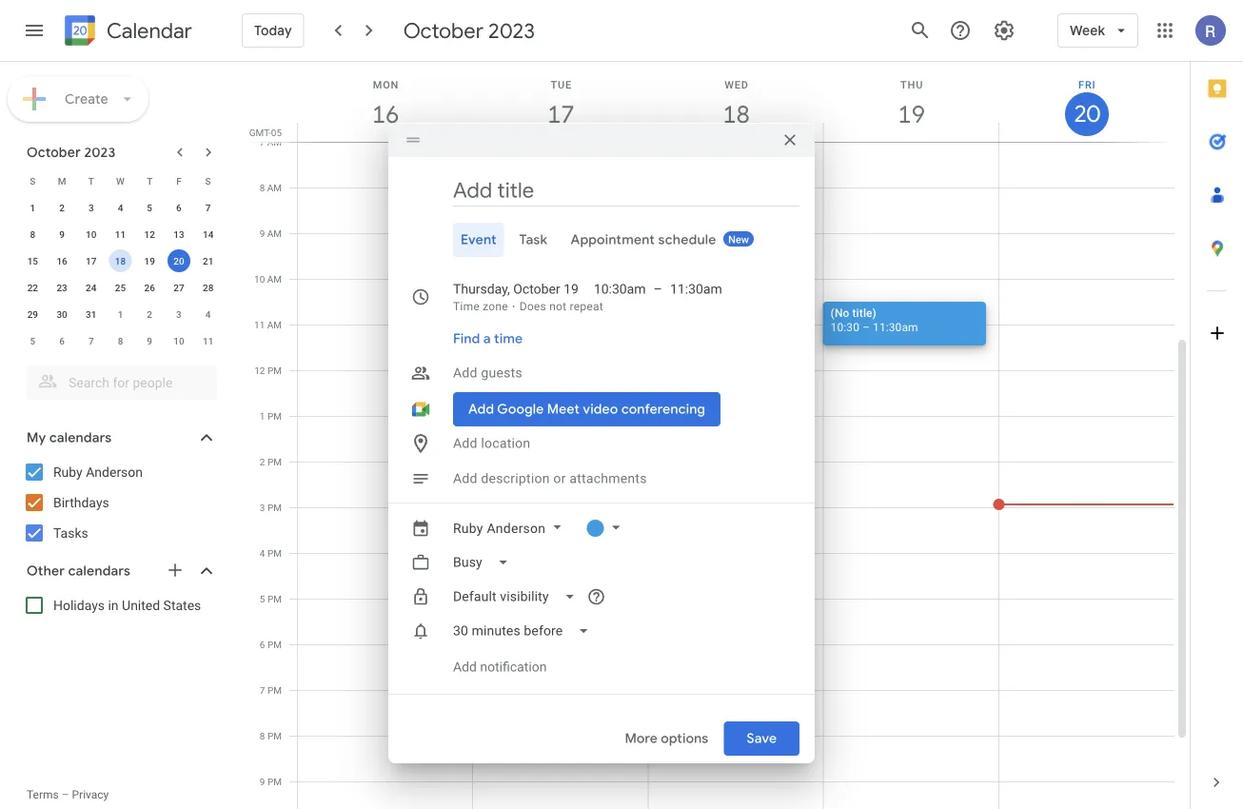 Task type: vqa. For each thing, say whether or not it's contained in the screenshot.
November
no



Task type: locate. For each thing, give the bounding box(es) containing it.
21 element
[[197, 249, 220, 272]]

am for 9 am
[[267, 227, 282, 239]]

5 am from the top
[[267, 319, 282, 330]]

find a time
[[453, 330, 523, 347]]

9 up 10 am
[[260, 227, 265, 239]]

row containing 1
[[18, 194, 223, 221]]

pm up 4 pm
[[267, 502, 282, 513]]

0 vertical spatial 10
[[86, 228, 97, 240]]

1 vertical spatial 11
[[254, 319, 265, 330]]

0 horizontal spatial 17
[[86, 255, 97, 267]]

1 horizontal spatial 20
[[1073, 99, 1099, 129]]

event
[[461, 231, 497, 248]]

tasks
[[53, 525, 88, 541]]

19 inside column header
[[897, 99, 924, 130]]

time
[[494, 330, 523, 347]]

add left notification
[[453, 659, 477, 675]]

november 4 element
[[197, 303, 220, 326]]

1 am from the top
[[267, 136, 282, 148]]

12 down '11 am'
[[254, 365, 265, 376]]

0 horizontal spatial 20
[[173, 255, 184, 267]]

6 down 5 pm
[[260, 639, 265, 650]]

5
[[147, 202, 152, 213], [30, 335, 35, 346], [260, 593, 265, 604]]

1 vertical spatial –
[[862, 320, 870, 334]]

23 element
[[51, 276, 73, 299]]

row up 18 element
[[18, 221, 223, 247]]

– right 10:30am
[[654, 281, 662, 297]]

18 up 25
[[115, 255, 126, 267]]

add down add location
[[453, 471, 478, 486]]

pm down 3 pm
[[267, 547, 282, 559]]

anderson down the my calendars dropdown button
[[86, 464, 143, 480]]

0 horizontal spatial t
[[88, 175, 94, 187]]

2 row from the top
[[18, 194, 223, 221]]

1 up november 8 element
[[118, 308, 123, 320]]

29
[[27, 308, 38, 320]]

pm up 3 pm
[[267, 456, 282, 467]]

1 horizontal spatial 12
[[254, 365, 265, 376]]

4 down 3 pm
[[260, 547, 265, 559]]

ruby
[[53, 464, 83, 480], [453, 520, 483, 536]]

7 down '6 pm'
[[260, 684, 265, 696]]

18 down the wed
[[721, 99, 749, 130]]

9 for november 9 element
[[147, 335, 152, 346]]

1 vertical spatial 17
[[86, 255, 97, 267]]

5 row from the top
[[18, 274, 223, 301]]

0 horizontal spatial s
[[30, 175, 36, 187]]

time zone
[[453, 300, 508, 313]]

1 horizontal spatial t
[[147, 175, 153, 187]]

0 horizontal spatial anderson
[[86, 464, 143, 480]]

s right f
[[205, 175, 211, 187]]

2 horizontal spatial 10
[[254, 273, 265, 285]]

calendars up in
[[68, 563, 130, 580]]

19 up does not repeat
[[564, 281, 579, 297]]

12 for 12 pm
[[254, 365, 265, 376]]

row up november 1 element
[[18, 274, 223, 301]]

pm for 7 pm
[[267, 684, 282, 696]]

calendar element
[[61, 11, 192, 53]]

0 horizontal spatial 6
[[59, 335, 65, 346]]

8 for 8 pm
[[260, 730, 265, 742]]

gmt-05
[[249, 127, 282, 138]]

2 horizontal spatial 2
[[260, 456, 265, 467]]

1 vertical spatial 5
[[30, 335, 35, 346]]

20 column header
[[998, 62, 1175, 142]]

19 link
[[890, 92, 934, 136]]

5 pm
[[260, 593, 282, 604]]

12 pm
[[254, 365, 282, 376]]

8 down 7 pm
[[260, 730, 265, 742]]

11:30am right the to element
[[670, 281, 722, 297]]

am up 8 am
[[267, 136, 282, 148]]

thursday,
[[453, 281, 510, 297]]

16
[[371, 99, 398, 130], [57, 255, 67, 267]]

1 vertical spatial 6
[[59, 335, 65, 346]]

pm down 4 pm
[[267, 593, 282, 604]]

11
[[115, 228, 126, 240], [254, 319, 265, 330], [203, 335, 214, 346]]

2 vertical spatial october
[[513, 281, 560, 297]]

0 vertical spatial 2
[[59, 202, 65, 213]]

16 down mon at the left top
[[371, 99, 398, 130]]

2 vertical spatial 5
[[260, 593, 265, 604]]

2 add from the top
[[453, 435, 478, 451]]

8 up 9 am
[[260, 182, 265, 193]]

10 up 17 element
[[86, 228, 97, 240]]

2 up 3 pm
[[260, 456, 265, 467]]

thu
[[901, 79, 923, 90]]

9 for 9 am
[[260, 227, 265, 239]]

1 horizontal spatial 3
[[176, 308, 182, 320]]

12 inside october 2023 grid
[[144, 228, 155, 240]]

tab list
[[1191, 62, 1243, 756], [404, 223, 800, 257]]

11 down november 4 element at the left
[[203, 335, 214, 346]]

pm for 4 pm
[[267, 547, 282, 559]]

add inside button
[[453, 659, 477, 675]]

october up 'm' at the top left of page
[[27, 144, 81, 161]]

3 am from the top
[[267, 227, 282, 239]]

3 for november 3 element
[[176, 308, 182, 320]]

11 up 18 element
[[115, 228, 126, 240]]

4 row from the top
[[18, 247, 223, 274]]

7 down 31 element
[[88, 335, 94, 346]]

anderson down description
[[487, 520, 546, 536]]

pm for 6 pm
[[267, 639, 282, 650]]

11 down 10 am
[[254, 319, 265, 330]]

1 vertical spatial 4
[[205, 308, 211, 320]]

add for add guests
[[453, 365, 478, 381]]

tue 17
[[546, 79, 573, 130]]

12 for 12
[[144, 228, 155, 240]]

3 pm from the top
[[267, 456, 282, 467]]

0 vertical spatial ruby anderson
[[53, 464, 143, 480]]

2 vertical spatial 6
[[260, 639, 265, 650]]

2 horizontal spatial 4
[[260, 547, 265, 559]]

privacy
[[72, 788, 109, 801]]

19 inside october 2023 grid
[[144, 255, 155, 267]]

– for privacy
[[62, 788, 69, 801]]

schedule
[[658, 231, 716, 248]]

thu 19
[[897, 79, 924, 130]]

11:30am down title)
[[873, 320, 918, 334]]

find a time button
[[445, 322, 530, 356]]

2 t from the left
[[147, 175, 153, 187]]

1 vertical spatial 3
[[176, 308, 182, 320]]

2 horizontal spatial october
[[513, 281, 560, 297]]

my
[[27, 429, 46, 446]]

0 horizontal spatial 11
[[115, 228, 126, 240]]

add inside dropdown button
[[453, 365, 478, 381]]

1 horizontal spatial 19
[[564, 281, 579, 297]]

ruby anderson
[[53, 464, 143, 480], [453, 520, 546, 536]]

mon 16
[[371, 79, 399, 130]]

0 vertical spatial 18
[[721, 99, 749, 130]]

17 inside october 2023 grid
[[86, 255, 97, 267]]

19 up 26
[[144, 255, 155, 267]]

18 column header
[[648, 62, 824, 142]]

8 am
[[260, 182, 282, 193]]

2 vertical spatial 10
[[173, 335, 184, 346]]

row
[[18, 168, 223, 194], [18, 194, 223, 221], [18, 221, 223, 247], [18, 247, 223, 274], [18, 274, 223, 301], [18, 301, 223, 327], [18, 327, 223, 354]]

1 up 15 element
[[30, 202, 35, 213]]

am down 7 am
[[267, 182, 282, 193]]

1 vertical spatial 18
[[115, 255, 126, 267]]

13 element
[[167, 223, 190, 246]]

10 up '11 am'
[[254, 273, 265, 285]]

10 down november 3 element
[[173, 335, 184, 346]]

holidays in united states
[[53, 597, 201, 613]]

1 horizontal spatial 10
[[173, 335, 184, 346]]

17 inside column header
[[546, 99, 573, 130]]

1 add from the top
[[453, 365, 478, 381]]

row group
[[18, 194, 223, 354]]

add other calendars image
[[166, 561, 185, 580]]

2 vertical spatial –
[[62, 788, 69, 801]]

ruby up birthdays
[[53, 464, 83, 480]]

1 horizontal spatial 11:30am
[[873, 320, 918, 334]]

calendars right my
[[49, 429, 112, 446]]

2 horizontal spatial 3
[[260, 502, 265, 513]]

2 horizontal spatial 6
[[260, 639, 265, 650]]

row up november 8 element
[[18, 301, 223, 327]]

4 up the 11 element
[[118, 202, 123, 213]]

1 pm from the top
[[267, 365, 282, 376]]

2 horizontal spatial 11
[[254, 319, 265, 330]]

2023 down create
[[84, 144, 116, 161]]

0 horizontal spatial 16
[[57, 255, 67, 267]]

21
[[203, 255, 214, 267]]

11:30am inside (no title) 10:30 – 11:30am
[[873, 320, 918, 334]]

6 pm from the top
[[267, 593, 282, 604]]

am for 10 am
[[267, 273, 282, 285]]

4 pm from the top
[[267, 502, 282, 513]]

t left f
[[147, 175, 153, 187]]

11 for 11 am
[[254, 319, 265, 330]]

0 horizontal spatial 2023
[[84, 144, 116, 161]]

1 down 12 pm
[[260, 410, 265, 422]]

add left location
[[453, 435, 478, 451]]

terms
[[27, 788, 59, 801]]

7 inside november 7 "element"
[[88, 335, 94, 346]]

22 element
[[21, 276, 44, 299]]

16 up '23'
[[57, 255, 67, 267]]

2 horizontal spatial 5
[[260, 593, 265, 604]]

2023 up 17 column header
[[488, 17, 535, 44]]

2 vertical spatial 2
[[260, 456, 265, 467]]

0 horizontal spatial 18
[[115, 255, 126, 267]]

0 vertical spatial 20
[[1073, 99, 1099, 129]]

9 down 8 pm
[[260, 776, 265, 787]]

3 row from the top
[[18, 221, 223, 247]]

0 vertical spatial october
[[403, 17, 484, 44]]

1 vertical spatial 20
[[173, 255, 184, 267]]

2 down 'm' at the top left of page
[[59, 202, 65, 213]]

october
[[403, 17, 484, 44], [27, 144, 81, 161], [513, 281, 560, 297]]

0 vertical spatial calendars
[[49, 429, 112, 446]]

28
[[203, 282, 214, 293]]

today button
[[242, 8, 304, 53]]

– for 11:30am
[[654, 281, 662, 297]]

31 element
[[80, 303, 103, 326]]

am down 8 am
[[267, 227, 282, 239]]

1 vertical spatial anderson
[[487, 520, 546, 536]]

add down find at top left
[[453, 365, 478, 381]]

november 2 element
[[138, 303, 161, 326]]

6 row from the top
[[18, 301, 223, 327]]

11 element
[[109, 223, 132, 246]]

4 add from the top
[[453, 659, 477, 675]]

anderson
[[86, 464, 143, 480], [487, 520, 546, 536]]

1 horizontal spatial 1
[[118, 308, 123, 320]]

pm down 7 pm
[[267, 730, 282, 742]]

1 row from the top
[[18, 168, 223, 194]]

2 horizontal spatial 1
[[260, 410, 265, 422]]

1 horizontal spatial s
[[205, 175, 211, 187]]

1 horizontal spatial october
[[403, 17, 484, 44]]

october up does
[[513, 281, 560, 297]]

pm down '6 pm'
[[267, 684, 282, 696]]

0 horizontal spatial 10
[[86, 228, 97, 240]]

t left w
[[88, 175, 94, 187]]

2023
[[488, 17, 535, 44], [84, 144, 116, 161]]

16 element
[[51, 249, 73, 272]]

20, today element
[[167, 249, 190, 272]]

2 vertical spatial 11
[[203, 335, 214, 346]]

appointment schedule
[[571, 231, 716, 248]]

1 horizontal spatial 2023
[[488, 17, 535, 44]]

0 horizontal spatial 2
[[59, 202, 65, 213]]

2 up november 9 element
[[147, 308, 152, 320]]

7 for november 7 "element"
[[88, 335, 94, 346]]

task
[[519, 231, 548, 248]]

9
[[260, 227, 265, 239], [59, 228, 65, 240], [147, 335, 152, 346], [260, 776, 265, 787]]

my calendars button
[[4, 423, 236, 453]]

does
[[519, 300, 546, 313]]

5 down 29 element
[[30, 335, 35, 346]]

calendar heading
[[103, 18, 192, 44]]

22
[[27, 282, 38, 293]]

t
[[88, 175, 94, 187], [147, 175, 153, 187]]

4 for november 4 element at the left
[[205, 308, 211, 320]]

5 up 12 element
[[147, 202, 152, 213]]

row down november 1 element
[[18, 327, 223, 354]]

calendars for other calendars
[[68, 563, 130, 580]]

10 for november 10 element
[[173, 335, 184, 346]]

3 up 10 element
[[88, 202, 94, 213]]

november 9 element
[[138, 329, 161, 352]]

birthdays
[[53, 494, 109, 510]]

0 vertical spatial 3
[[88, 202, 94, 213]]

week
[[1070, 22, 1105, 39]]

2 am from the top
[[267, 182, 282, 193]]

4 am from the top
[[267, 273, 282, 285]]

8 up 15 element
[[30, 228, 35, 240]]

1 inside november 1 element
[[118, 308, 123, 320]]

1 horizontal spatial –
[[654, 281, 662, 297]]

november 7 element
[[80, 329, 103, 352]]

row up 25 element
[[18, 247, 223, 274]]

18 inside cell
[[115, 255, 126, 267]]

–
[[654, 281, 662, 297], [862, 320, 870, 334], [62, 788, 69, 801]]

row down w
[[18, 194, 223, 221]]

0 vertical spatial ruby
[[53, 464, 83, 480]]

– right the terms link
[[62, 788, 69, 801]]

8 down november 1 element
[[118, 335, 123, 346]]

20 inside column header
[[1073, 99, 1099, 129]]

october 2023
[[403, 17, 535, 44], [27, 144, 116, 161]]

17 link
[[539, 92, 583, 136]]

fri
[[1079, 79, 1096, 90]]

0 horizontal spatial 1
[[30, 202, 35, 213]]

zone
[[483, 300, 508, 313]]

0 vertical spatial 2023
[[488, 17, 535, 44]]

0 vertical spatial 4
[[118, 202, 123, 213]]

4 pm
[[260, 547, 282, 559]]

2 vertical spatial 1
[[260, 410, 265, 422]]

1 horizontal spatial anderson
[[487, 520, 546, 536]]

1 horizontal spatial 4
[[205, 308, 211, 320]]

10 element
[[80, 223, 103, 246]]

calendars
[[49, 429, 112, 446], [68, 563, 130, 580]]

8
[[260, 182, 265, 193], [30, 228, 35, 240], [118, 335, 123, 346], [260, 730, 265, 742]]

9 up 16 element
[[59, 228, 65, 240]]

does not repeat
[[519, 300, 603, 313]]

6 down 30 element
[[59, 335, 65, 346]]

7 for 7 am
[[260, 136, 265, 148]]

am up 12 pm
[[267, 319, 282, 330]]

0 horizontal spatial 5
[[30, 335, 35, 346]]

add
[[453, 365, 478, 381], [453, 435, 478, 451], [453, 471, 478, 486], [453, 659, 477, 675]]

ruby inside my calendars list
[[53, 464, 83, 480]]

2 horizontal spatial –
[[862, 320, 870, 334]]

2 vertical spatial 4
[[260, 547, 265, 559]]

7 pm from the top
[[267, 639, 282, 650]]

2 vertical spatial 19
[[564, 281, 579, 297]]

6 inside november 6 element
[[59, 335, 65, 346]]

20 down fri
[[1073, 99, 1099, 129]]

1 vertical spatial october
[[27, 144, 81, 161]]

october 2023 grid
[[18, 168, 223, 354]]

3 down 27 element
[[176, 308, 182, 320]]

12 up 19 element on the left of page
[[144, 228, 155, 240]]

3 add from the top
[[453, 471, 478, 486]]

7
[[260, 136, 265, 148], [205, 202, 211, 213], [88, 335, 94, 346], [260, 684, 265, 696]]

4 up november 11 element
[[205, 308, 211, 320]]

pm down 8 pm
[[267, 776, 282, 787]]

1 horizontal spatial ruby anderson
[[453, 520, 546, 536]]

grid
[[244, 62, 1190, 809]]

0 vertical spatial 6
[[176, 202, 182, 213]]

ruby anderson down description
[[453, 520, 546, 536]]

pm up 2 pm
[[267, 410, 282, 422]]

0 vertical spatial 16
[[371, 99, 398, 130]]

1 pm
[[260, 410, 282, 422]]

ruby anderson up birthdays
[[53, 464, 143, 480]]

7 row from the top
[[18, 327, 223, 354]]

mon
[[373, 79, 399, 90]]

pm up 1 pm
[[267, 365, 282, 376]]

3 for 3 pm
[[260, 502, 265, 513]]

2 horizontal spatial 19
[[897, 99, 924, 130]]

task button
[[512, 223, 555, 257]]

row group containing 1
[[18, 194, 223, 354]]

8 pm from the top
[[267, 684, 282, 696]]

1
[[30, 202, 35, 213], [118, 308, 123, 320], [260, 410, 265, 422]]

2 for november 2 element
[[147, 308, 152, 320]]

grid containing 16
[[244, 62, 1190, 809]]

1 horizontal spatial 17
[[546, 99, 573, 130]]

2 for 2 pm
[[260, 456, 265, 467]]

17 down tue
[[546, 99, 573, 130]]

1 horizontal spatial 5
[[147, 202, 152, 213]]

0 horizontal spatial 11:30am
[[670, 281, 722, 297]]

19 down the thu
[[897, 99, 924, 130]]

10:30am
[[594, 281, 646, 297]]

9 pm from the top
[[267, 730, 282, 742]]

0 horizontal spatial –
[[62, 788, 69, 801]]

7 up 14 element
[[205, 202, 211, 213]]

11:30am
[[670, 281, 722, 297], [873, 320, 918, 334]]

1 vertical spatial 19
[[144, 255, 155, 267]]

other calendars
[[27, 563, 130, 580]]

10 pm from the top
[[267, 776, 282, 787]]

0 horizontal spatial october 2023
[[27, 144, 116, 161]]

1 vertical spatial 1
[[118, 308, 123, 320]]

Search for people text field
[[38, 366, 206, 400]]

9 down november 2 element
[[147, 335, 152, 346]]

30
[[57, 308, 67, 320]]

s left 'm' at the top left of page
[[30, 175, 36, 187]]

2 pm from the top
[[267, 410, 282, 422]]

1 vertical spatial ruby anderson
[[453, 520, 546, 536]]

5 for 5 pm
[[260, 593, 265, 604]]

– down title)
[[862, 320, 870, 334]]

row up the 11 element
[[18, 168, 223, 194]]

ruby down description
[[453, 520, 483, 536]]

7 left the 05
[[260, 136, 265, 148]]

1 horizontal spatial 16
[[371, 99, 398, 130]]

5 pm from the top
[[267, 547, 282, 559]]

17 up 24
[[86, 255, 97, 267]]

november 8 element
[[109, 329, 132, 352]]

17 element
[[80, 249, 103, 272]]

1 vertical spatial 12
[[254, 365, 265, 376]]

add for add notification
[[453, 659, 477, 675]]

5 up '6 pm'
[[260, 593, 265, 604]]

None search field
[[0, 358, 236, 400]]

None field
[[445, 545, 524, 580], [445, 580, 591, 614], [445, 614, 605, 648], [445, 545, 524, 580], [445, 580, 591, 614], [445, 614, 605, 648]]

pm up 7 pm
[[267, 639, 282, 650]]

17
[[546, 99, 573, 130], [86, 255, 97, 267]]

october up 16 "column header"
[[403, 17, 484, 44]]

am down 9 am
[[267, 273, 282, 285]]

11 inside november 11 element
[[203, 335, 214, 346]]

5 inside november 5 element
[[30, 335, 35, 346]]

0 horizontal spatial 19
[[144, 255, 155, 267]]

20 down 13 on the top
[[173, 255, 184, 267]]

12
[[144, 228, 155, 240], [254, 365, 265, 376]]

3 up 4 pm
[[260, 502, 265, 513]]

0 vertical spatial –
[[654, 281, 662, 297]]

0 vertical spatial 17
[[546, 99, 573, 130]]

row containing s
[[18, 168, 223, 194]]

6 down f
[[176, 202, 182, 213]]

0 vertical spatial anderson
[[86, 464, 143, 480]]

pm for 3 pm
[[267, 502, 282, 513]]

ruby anderson inside my calendars list
[[53, 464, 143, 480]]

2 vertical spatial 3
[[260, 502, 265, 513]]

1 horizontal spatial 11
[[203, 335, 214, 346]]

0 horizontal spatial ruby anderson
[[53, 464, 143, 480]]

1 vertical spatial 16
[[57, 255, 67, 267]]

15 element
[[21, 249, 44, 272]]

0 vertical spatial october 2023
[[403, 17, 535, 44]]

1 vertical spatial calendars
[[68, 563, 130, 580]]



Task type: describe. For each thing, give the bounding box(es) containing it.
other calendars button
[[4, 556, 236, 586]]

add for add location
[[453, 435, 478, 451]]

14 element
[[197, 223, 220, 246]]

am for 7 am
[[267, 136, 282, 148]]

november 1 element
[[109, 303, 132, 326]]

26
[[144, 282, 155, 293]]

november 5 element
[[21, 329, 44, 352]]

0 vertical spatial 5
[[147, 202, 152, 213]]

27
[[173, 282, 184, 293]]

10:30
[[831, 320, 860, 334]]

new element
[[723, 231, 754, 247]]

november 3 element
[[167, 303, 190, 326]]

notification
[[480, 659, 547, 675]]

appointment
[[571, 231, 655, 248]]

10 for 10 am
[[254, 273, 265, 285]]

8 for november 8 element
[[118, 335, 123, 346]]

add for add description or attachments
[[453, 471, 478, 486]]

29 element
[[21, 303, 44, 326]]

18 link
[[714, 92, 758, 136]]

w
[[116, 175, 125, 187]]

event button
[[453, 223, 504, 257]]

24
[[86, 282, 97, 293]]

Add title text field
[[453, 176, 800, 205]]

my calendars
[[27, 429, 112, 446]]

7 for 7 pm
[[260, 684, 265, 696]]

calendar
[[107, 18, 192, 44]]

guests
[[481, 365, 522, 381]]

27 element
[[167, 276, 190, 299]]

description
[[481, 471, 550, 486]]

pm for 5 pm
[[267, 593, 282, 604]]

1 horizontal spatial tab list
[[1191, 62, 1243, 756]]

8 for 8 am
[[260, 182, 265, 193]]

november 10 element
[[167, 329, 190, 352]]

20 inside cell
[[173, 255, 184, 267]]

17 column header
[[472, 62, 649, 142]]

a
[[483, 330, 491, 347]]

15
[[27, 255, 38, 267]]

holidays
[[53, 597, 105, 613]]

16 inside october 2023 grid
[[57, 255, 67, 267]]

location
[[481, 435, 531, 451]]

1 horizontal spatial 6
[[176, 202, 182, 213]]

main drawer image
[[23, 19, 46, 42]]

16 inside mon 16
[[371, 99, 398, 130]]

7 am
[[260, 136, 282, 148]]

row containing 5
[[18, 327, 223, 354]]

1 vertical spatial 2023
[[84, 144, 116, 161]]

9 am
[[260, 227, 282, 239]]

pm for 9 pm
[[267, 776, 282, 787]]

find
[[453, 330, 480, 347]]

4 for 4 pm
[[260, 547, 265, 559]]

add guests
[[453, 365, 522, 381]]

– inside (no title) 10:30 – 11:30am
[[862, 320, 870, 334]]

november 11 element
[[197, 329, 220, 352]]

19 column header
[[823, 62, 999, 142]]

10 am
[[254, 273, 282, 285]]

2 pm
[[260, 456, 282, 467]]

add notification button
[[445, 644, 554, 690]]

18 cell
[[106, 247, 135, 274]]

24 element
[[80, 276, 103, 299]]

19 element
[[138, 249, 161, 272]]

6 for 6 pm
[[260, 639, 265, 650]]

14
[[203, 228, 214, 240]]

0 horizontal spatial 4
[[118, 202, 123, 213]]

attachments
[[570, 471, 647, 486]]

tab list containing event
[[404, 223, 800, 257]]

1 for november 1 element
[[118, 308, 123, 320]]

terms link
[[27, 788, 59, 801]]

pm for 12 pm
[[267, 365, 282, 376]]

my calendars list
[[4, 457, 236, 548]]

row containing 15
[[18, 247, 223, 274]]

20 cell
[[164, 247, 193, 274]]

1 horizontal spatial october 2023
[[403, 17, 535, 44]]

anderson inside my calendars list
[[86, 464, 143, 480]]

in
[[108, 597, 119, 613]]

16 link
[[364, 92, 407, 136]]

7 pm
[[260, 684, 282, 696]]

(no title) 10:30 – 11:30am
[[831, 306, 918, 334]]

row containing 29
[[18, 301, 223, 327]]

05
[[271, 127, 282, 138]]

13
[[173, 228, 184, 240]]

not
[[549, 300, 567, 313]]

thursday, october 19
[[453, 281, 579, 297]]

1 t from the left
[[88, 175, 94, 187]]

title)
[[852, 306, 877, 319]]

6 for november 6 element
[[59, 335, 65, 346]]

11 for the 11 element
[[115, 228, 126, 240]]

9 for 9 pm
[[260, 776, 265, 787]]

1 for 1 pm
[[260, 410, 265, 422]]

add location
[[453, 435, 531, 451]]

create
[[65, 90, 108, 108]]

add guests button
[[445, 356, 800, 390]]

time
[[453, 300, 480, 313]]

18 element
[[109, 249, 132, 272]]

10 for 10 element
[[86, 228, 97, 240]]

0 vertical spatial 11:30am
[[670, 281, 722, 297]]

states
[[163, 597, 201, 613]]

pm for 8 pm
[[267, 730, 282, 742]]

12 element
[[138, 223, 161, 246]]

repeat
[[570, 300, 603, 313]]

11 am
[[254, 319, 282, 330]]

25
[[115, 282, 126, 293]]

0 horizontal spatial 3
[[88, 202, 94, 213]]

november 6 element
[[51, 329, 73, 352]]

10:30am – 11:30am
[[594, 281, 722, 297]]

pm for 1 pm
[[267, 410, 282, 422]]

pm for 2 pm
[[267, 456, 282, 467]]

privacy link
[[72, 788, 109, 801]]

9 pm
[[260, 776, 282, 787]]

wed
[[725, 79, 749, 90]]

16 column header
[[297, 62, 473, 142]]

gmt-
[[249, 127, 271, 138]]

settings menu image
[[993, 19, 1016, 42]]

am for 11 am
[[267, 319, 282, 330]]

5 for november 5 element
[[30, 335, 35, 346]]

25 element
[[109, 276, 132, 299]]

11 for november 11 element
[[203, 335, 214, 346]]

8 pm
[[260, 730, 282, 742]]

to element
[[654, 280, 662, 299]]

wed 18
[[721, 79, 749, 130]]

or
[[553, 471, 566, 486]]

row containing 22
[[18, 274, 223, 301]]

today
[[254, 22, 292, 39]]

1 vertical spatial october 2023
[[27, 144, 116, 161]]

m
[[58, 175, 66, 187]]

26 element
[[138, 276, 161, 299]]

28 element
[[197, 276, 220, 299]]

18 inside wed 18
[[721, 99, 749, 130]]

(no
[[831, 306, 849, 319]]

add notification
[[453, 659, 547, 675]]

1 horizontal spatial ruby
[[453, 520, 483, 536]]

23
[[57, 282, 67, 293]]

am for 8 am
[[267, 182, 282, 193]]

other
[[27, 563, 65, 580]]

row containing 8
[[18, 221, 223, 247]]

tue
[[551, 79, 572, 90]]

fri 20
[[1073, 79, 1099, 129]]

f
[[176, 175, 181, 187]]

calendars for my calendars
[[49, 429, 112, 446]]

1 s from the left
[[30, 175, 36, 187]]

20 link
[[1065, 92, 1109, 136]]

30 element
[[51, 303, 73, 326]]

week button
[[1058, 8, 1138, 53]]

united
[[122, 597, 160, 613]]

new
[[728, 234, 749, 246]]

2 s from the left
[[205, 175, 211, 187]]

add description or attachments
[[453, 471, 647, 486]]

terms – privacy
[[27, 788, 109, 801]]



